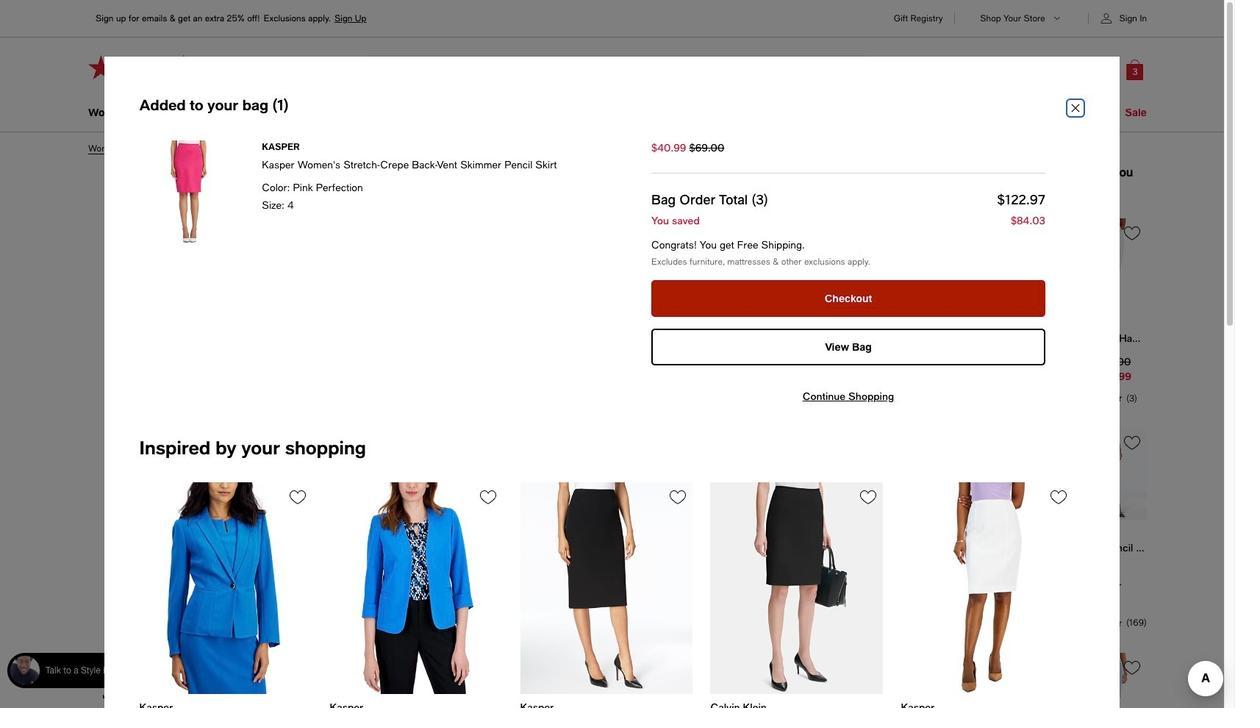 Task type: locate. For each thing, give the bounding box(es) containing it.
add to list image
[[509, 176, 527, 194]]

black image
[[711, 377, 737, 404]]

color name: Pink Perfection radio
[[625, 374, 658, 407]]

crepe pencil midi skirt image
[[1073, 428, 1148, 520], [520, 483, 693, 694]]

exclusions of shipping element
[[652, 257, 1046, 269]]

heading
[[625, 186, 997, 230]]

color name: Gold Signature radio
[[872, 374, 905, 407]]

crepe one-button blazer image
[[139, 483, 312, 694]]

color name: Royal Signature radio
[[831, 374, 864, 407]]

discount price element
[[652, 141, 687, 153]]

heading inside all the information about women's stretch-crepe back-vent skimmer pencil skirt region
[[625, 186, 997, 230]]

1 vertical spatial women's hampton textured pencil skirt image
[[901, 483, 1074, 694]]

lavendar mist image
[[917, 377, 943, 404]]

option group
[[616, 374, 997, 416]]

women's hampton textured pencil skirt image
[[1073, 218, 1148, 310], [901, 483, 1074, 694]]

added to your bag (1) dialog
[[104, 56, 1121, 708]]

group inside all the information about women's stretch-crepe back-vent skimmer pencil skirt region
[[79, 164, 1148, 708]]

group
[[79, 164, 1148, 708]]

vanilla ice image
[[793, 377, 819, 404]]

option group inside all the information about women's stretch-crepe back-vent skimmer pencil skirt region
[[616, 374, 997, 416]]



Task type: describe. For each thing, give the bounding box(es) containing it.
full screen image
[[102, 682, 119, 700]]

5 out of 5 rating with 3 reviews image
[[1073, 390, 1148, 405]]

0 horizontal spatial crepe pencil midi skirt image
[[520, 483, 693, 694]]

4.2899 out of 5 rating with 169 reviews image
[[1073, 614, 1148, 629]]

fire red image
[[752, 377, 778, 404]]

women's stretch crepe open-front roll-sleeve jacket image
[[330, 483, 503, 694]]

all the information about women's stretch-crepe back-vent skimmer pencil skirt region
[[74, 140, 1162, 708]]

gold signature image
[[875, 377, 902, 404]]

tutu pink image
[[669, 377, 696, 404]]

women's scuba crepe pencil skirt, regular & petite image
[[711, 483, 884, 694]]

kasper - women's stretch-crepe back-vent skimmer pencil skirt image
[[88, 164, 538, 708]]

0 vertical spatial women's hampton textured pencil skirt image
[[1073, 218, 1148, 310]]

color name: Vanilla Ice radio
[[790, 374, 822, 407]]

1 horizontal spatial crepe pencil midi skirt image
[[1073, 428, 1148, 520]]

women's back-zip back-vent pencil skirt image
[[1073, 653, 1148, 708]]

pink perfection image
[[628, 377, 655, 404]]

original price element
[[690, 141, 725, 153]]

royal signature image
[[834, 377, 861, 404]]



Task type: vqa. For each thing, say whether or not it's contained in the screenshot.
 text field
no



